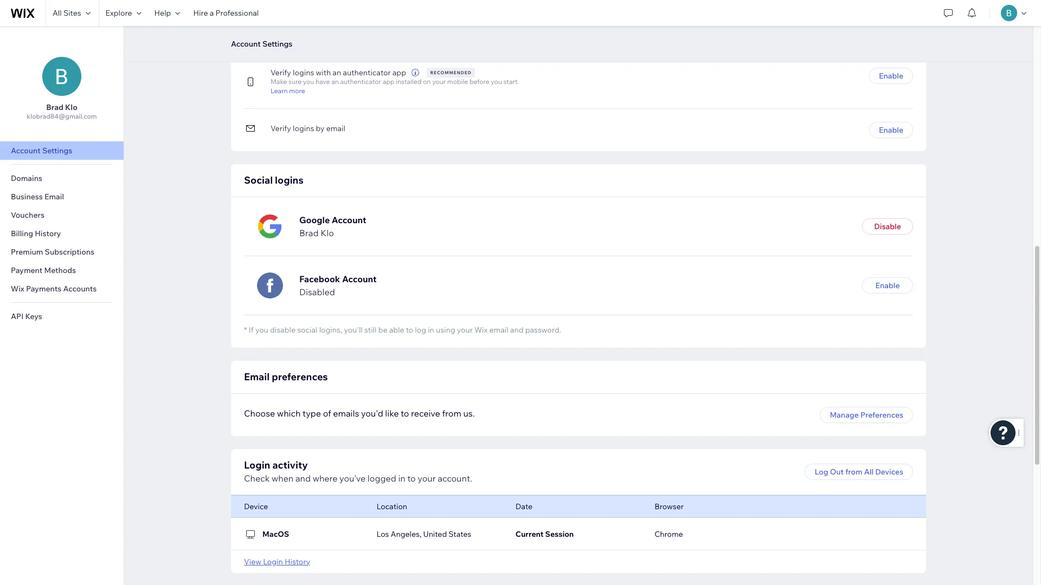 Task type: describe. For each thing, give the bounding box(es) containing it.
login inside 'login activity check when and where you've logged in to your account.'
[[244, 459, 270, 471]]

email preferences
[[244, 371, 328, 383]]

view login history
[[244, 557, 310, 567]]

1 horizontal spatial and
[[510, 325, 524, 335]]

google
[[299, 215, 330, 226]]

sure
[[288, 78, 302, 86]]

business email link
[[0, 188, 124, 206]]

you've
[[339, 473, 366, 484]]

api keys link
[[0, 307, 124, 326]]

activity
[[272, 459, 308, 471]]

explore
[[106, 8, 132, 18]]

0 vertical spatial from
[[442, 408, 461, 419]]

you for more
[[303, 78, 314, 86]]

* if you disable social logins, you'll still be able to log in using your wix email and password.
[[244, 325, 561, 335]]

learn more link
[[271, 86, 519, 95]]

to inside 'login activity check when and where you've logged in to your account.'
[[407, 473, 416, 484]]

be
[[378, 325, 387, 335]]

wix inside sidebar element
[[11, 284, 24, 294]]

account.
[[438, 473, 472, 484]]

account settings for account settings 'link'
[[11, 146, 72, 156]]

verify logins with an authenticator app
[[271, 68, 406, 78]]

hire a professional
[[193, 8, 259, 18]]

using
[[436, 325, 455, 335]]

when
[[272, 473, 294, 484]]

an inside make sure you have an authenticator app installed on your mobile before you start. learn more
[[331, 78, 339, 86]]

logins for verify logins by phone (sms)
[[293, 26, 314, 36]]

account inside 'link'
[[11, 146, 41, 156]]

account settings link
[[0, 142, 124, 160]]

account inside facebook account disabled
[[342, 274, 377, 285]]

0 horizontal spatial all
[[53, 8, 62, 18]]

make
[[271, 78, 287, 86]]

brad inside the google account brad klo
[[299, 228, 319, 239]]

*
[[244, 325, 247, 335]]

history inside sidebar element
[[35, 229, 61, 239]]

us.
[[463, 408, 475, 419]]

angeles,
[[391, 529, 421, 539]]

which
[[277, 408, 301, 419]]

1 horizontal spatial history
[[285, 557, 310, 567]]

brad klo klobrad84@gmail.com
[[27, 102, 97, 120]]

1 horizontal spatial in
[[428, 325, 434, 335]]

wix payments accounts
[[11, 284, 97, 294]]

out
[[830, 467, 844, 477]]

settings for account settings 'link'
[[42, 146, 72, 156]]

able
[[389, 325, 404, 335]]

mobile
[[447, 78, 468, 86]]

subscriptions
[[45, 247, 94, 257]]

facebook
[[299, 274, 340, 285]]

of
[[323, 408, 331, 419]]

0 vertical spatial to
[[406, 325, 413, 335]]

logged
[[368, 473, 396, 484]]

keys
[[25, 312, 42, 322]]

type
[[303, 408, 321, 419]]

with
[[316, 68, 331, 78]]

all sites
[[53, 8, 81, 18]]

view
[[244, 557, 261, 567]]

social logins
[[244, 174, 303, 187]]

premium
[[11, 247, 43, 257]]

from inside button
[[845, 467, 862, 477]]

a
[[210, 8, 214, 18]]

devices
[[875, 467, 903, 477]]

api keys
[[11, 312, 42, 322]]

business
[[11, 192, 43, 202]]

where
[[313, 473, 338, 484]]

disable
[[874, 222, 901, 232]]

preferences
[[860, 410, 903, 420]]

account inside "button"
[[231, 39, 261, 49]]

you for wix
[[255, 325, 268, 335]]

more
[[289, 86, 305, 95]]

help
[[154, 8, 171, 18]]

sites
[[63, 8, 81, 18]]

sidebar element
[[0, 26, 124, 586]]

log out from all devices
[[815, 467, 903, 477]]

current session
[[516, 529, 574, 539]]

make sure you have an authenticator app installed on your mobile before you start. learn more
[[271, 78, 519, 95]]

api
[[11, 312, 24, 322]]

1 vertical spatial to
[[401, 408, 409, 419]]

1 vertical spatial your
[[457, 325, 473, 335]]

help button
[[148, 0, 187, 26]]

google account brad klo
[[299, 215, 366, 239]]

before
[[470, 78, 489, 86]]

methods
[[44, 266, 76, 275]]

disable
[[270, 325, 296, 335]]

vouchers
[[11, 210, 44, 220]]

klobrad84@gmail.com
[[27, 112, 97, 120]]

billing
[[11, 229, 33, 239]]

(sms)
[[351, 26, 372, 36]]

payment methods link
[[0, 261, 124, 280]]

preferences
[[272, 371, 328, 383]]

1 vertical spatial email
[[489, 325, 508, 335]]

authenticator inside make sure you have an authenticator app installed on your mobile before you start. learn more
[[340, 78, 381, 86]]

premium subscriptions
[[11, 247, 94, 257]]

location
[[377, 502, 407, 512]]



Task type: vqa. For each thing, say whether or not it's contained in the screenshot.
Ben
no



Task type: locate. For each thing, give the bounding box(es) containing it.
email left password.
[[489, 325, 508, 335]]

from
[[442, 408, 461, 419], [845, 467, 862, 477]]

0 vertical spatial and
[[510, 325, 524, 335]]

current
[[516, 529, 544, 539]]

browser
[[655, 502, 684, 512]]

0 vertical spatial email
[[326, 124, 345, 133]]

0 horizontal spatial history
[[35, 229, 61, 239]]

0 horizontal spatial you
[[255, 325, 268, 335]]

business email
[[11, 192, 64, 202]]

by left phone
[[316, 26, 325, 36]]

authenticator up learn more link
[[343, 68, 391, 78]]

email down have
[[326, 124, 345, 133]]

verify for verify logins by phone (sms)
[[271, 26, 291, 36]]

0 vertical spatial brad
[[46, 102, 63, 112]]

by down have
[[316, 124, 325, 133]]

domains link
[[0, 169, 124, 188]]

premium subscriptions link
[[0, 243, 124, 261]]

account right the facebook
[[342, 274, 377, 285]]

1 vertical spatial in
[[398, 473, 405, 484]]

verify up learn
[[271, 68, 291, 78]]

account settings inside "button"
[[231, 39, 292, 49]]

0 horizontal spatial account settings
[[11, 146, 72, 156]]

brad inside brad klo klobrad84@gmail.com
[[46, 102, 63, 112]]

in inside 'login activity check when and where you've logged in to your account.'
[[398, 473, 405, 484]]

logins,
[[319, 325, 342, 335]]

logins for verify logins with an authenticator app
[[293, 68, 314, 78]]

logins down more
[[293, 124, 314, 133]]

app
[[392, 68, 406, 78], [383, 78, 394, 86]]

your right using
[[457, 325, 473, 335]]

by
[[316, 26, 325, 36], [316, 124, 325, 133]]

hire
[[193, 8, 208, 18]]

account settings
[[231, 39, 292, 49], [11, 146, 72, 156]]

billing history
[[11, 229, 61, 239]]

1 vertical spatial by
[[316, 124, 325, 133]]

0 vertical spatial your
[[432, 78, 446, 86]]

you left start. at the top
[[491, 78, 502, 86]]

and down the activity
[[295, 473, 311, 484]]

verify for verify logins by email
[[271, 124, 291, 133]]

0 horizontal spatial email
[[326, 124, 345, 133]]

choose which type of emails you'd like to receive from us.
[[244, 408, 475, 419]]

history down the macos
[[285, 557, 310, 567]]

logins right social
[[275, 174, 303, 187]]

login right view
[[263, 557, 283, 567]]

by for phone
[[316, 26, 325, 36]]

manage preferences button
[[820, 407, 913, 423]]

social
[[297, 325, 317, 335]]

enable
[[879, 28, 903, 38], [879, 71, 903, 81], [879, 125, 903, 135], [875, 281, 900, 290]]

1 vertical spatial klo
[[321, 228, 334, 239]]

your right on
[[432, 78, 446, 86]]

you'll
[[344, 325, 363, 335]]

verify for verify logins with an authenticator app
[[271, 68, 291, 78]]

0 vertical spatial email
[[44, 192, 64, 202]]

settings inside account settings 'link'
[[42, 146, 72, 156]]

you right "sure"
[[303, 78, 314, 86]]

logins
[[293, 26, 314, 36], [293, 68, 314, 78], [293, 124, 314, 133], [275, 174, 303, 187]]

1 vertical spatial login
[[263, 557, 283, 567]]

app inside make sure you have an authenticator app installed on your mobile before you start. learn more
[[383, 78, 394, 86]]

verify up make
[[271, 26, 291, 36]]

settings up domains "link"
[[42, 146, 72, 156]]

check
[[244, 473, 270, 484]]

0 vertical spatial all
[[53, 8, 62, 18]]

have
[[316, 78, 330, 86]]

to left log
[[406, 325, 413, 335]]

verify
[[271, 26, 291, 36], [271, 68, 291, 78], [271, 124, 291, 133]]

all
[[53, 8, 62, 18], [864, 467, 874, 477]]

logins left phone
[[293, 26, 314, 36]]

email inside sidebar element
[[44, 192, 64, 202]]

0 vertical spatial wix
[[11, 284, 24, 294]]

account settings down professional
[[231, 39, 292, 49]]

1 by from the top
[[316, 26, 325, 36]]

logins for social logins
[[275, 174, 303, 187]]

0 horizontal spatial from
[[442, 408, 461, 419]]

1 vertical spatial wix
[[474, 325, 488, 335]]

history up "premium subscriptions"
[[35, 229, 61, 239]]

klo inside the google account brad klo
[[321, 228, 334, 239]]

account right google
[[332, 215, 366, 226]]

an right with at the top of the page
[[333, 68, 341, 78]]

app up learn more link
[[392, 68, 406, 78]]

account up 'domains'
[[11, 146, 41, 156]]

you
[[303, 78, 314, 86], [491, 78, 502, 86], [255, 325, 268, 335]]

an right have
[[331, 78, 339, 86]]

receive
[[411, 408, 440, 419]]

login
[[244, 459, 270, 471], [263, 557, 283, 567]]

1 vertical spatial history
[[285, 557, 310, 567]]

email up choose
[[244, 371, 270, 383]]

2 vertical spatial verify
[[271, 124, 291, 133]]

3 verify from the top
[[271, 124, 291, 133]]

vouchers link
[[0, 206, 124, 224]]

log
[[415, 325, 426, 335]]

start.
[[503, 78, 519, 86]]

emails
[[333, 408, 359, 419]]

2 vertical spatial your
[[418, 473, 436, 484]]

0 horizontal spatial email
[[44, 192, 64, 202]]

account settings for account settings "button" in the left of the page
[[231, 39, 292, 49]]

installed
[[396, 78, 422, 86]]

0 vertical spatial klo
[[65, 102, 77, 112]]

logins for verify logins by email
[[293, 124, 314, 133]]

verify down learn
[[271, 124, 291, 133]]

1 vertical spatial verify
[[271, 68, 291, 78]]

all inside button
[[864, 467, 874, 477]]

to right "like"
[[401, 408, 409, 419]]

payments
[[26, 284, 61, 294]]

hire a professional link
[[187, 0, 265, 26]]

0 vertical spatial verify
[[271, 26, 291, 36]]

recommended
[[430, 70, 472, 75]]

in right log
[[428, 325, 434, 335]]

and inside 'login activity check when and where you've logged in to your account.'
[[295, 473, 311, 484]]

2 vertical spatial to
[[407, 473, 416, 484]]

account down professional
[[231, 39, 261, 49]]

0 vertical spatial by
[[316, 26, 325, 36]]

account settings up 'domains'
[[11, 146, 72, 156]]

and
[[510, 325, 524, 335], [295, 473, 311, 484]]

log
[[815, 467, 828, 477]]

from left us.
[[442, 408, 461, 419]]

1 vertical spatial brad
[[299, 228, 319, 239]]

phone
[[326, 26, 349, 36]]

brad up account settings 'link'
[[46, 102, 63, 112]]

klo down google
[[321, 228, 334, 239]]

wix right using
[[474, 325, 488, 335]]

password.
[[525, 325, 561, 335]]

logins up more
[[293, 68, 314, 78]]

view login history button
[[244, 557, 310, 567]]

your inside make sure you have an authenticator app installed on your mobile before you start. learn more
[[432, 78, 446, 86]]

1 horizontal spatial email
[[489, 325, 508, 335]]

history
[[35, 229, 61, 239], [285, 557, 310, 567]]

payment methods
[[11, 266, 76, 275]]

on
[[423, 78, 431, 86]]

device
[[244, 502, 268, 512]]

1 horizontal spatial settings
[[262, 39, 292, 49]]

facebook account disabled
[[299, 274, 377, 298]]

klo up account settings 'link'
[[65, 102, 77, 112]]

los angeles, united states
[[377, 529, 471, 539]]

0 horizontal spatial klo
[[65, 102, 77, 112]]

email down domains "link"
[[44, 192, 64, 202]]

settings for account settings "button" in the left of the page
[[262, 39, 292, 49]]

authenticator right have
[[340, 78, 381, 86]]

domains
[[11, 174, 42, 183]]

you right if
[[255, 325, 268, 335]]

wix payments accounts link
[[0, 280, 124, 298]]

1 verify from the top
[[271, 26, 291, 36]]

states
[[449, 529, 471, 539]]

settings inside account settings "button"
[[262, 39, 292, 49]]

0 vertical spatial login
[[244, 459, 270, 471]]

1 horizontal spatial you
[[303, 78, 314, 86]]

0 horizontal spatial settings
[[42, 146, 72, 156]]

0 vertical spatial settings
[[262, 39, 292, 49]]

1 vertical spatial from
[[845, 467, 862, 477]]

wix down payment
[[11, 284, 24, 294]]

0 vertical spatial in
[[428, 325, 434, 335]]

login up check
[[244, 459, 270, 471]]

0 vertical spatial history
[[35, 229, 61, 239]]

0 vertical spatial account settings
[[231, 39, 292, 49]]

account settings inside 'link'
[[11, 146, 72, 156]]

0 horizontal spatial and
[[295, 473, 311, 484]]

account inside the google account brad klo
[[332, 215, 366, 226]]

1 vertical spatial and
[[295, 473, 311, 484]]

an
[[333, 68, 341, 78], [331, 78, 339, 86]]

2 verify from the top
[[271, 68, 291, 78]]

verify logins by email
[[271, 124, 345, 133]]

1 horizontal spatial from
[[845, 467, 862, 477]]

to right logged
[[407, 473, 416, 484]]

settings
[[262, 39, 292, 49], [42, 146, 72, 156]]

learn
[[271, 86, 288, 95]]

1 horizontal spatial email
[[244, 371, 270, 383]]

billing history link
[[0, 224, 124, 243]]

1 vertical spatial email
[[244, 371, 270, 383]]

log out from all devices button
[[805, 464, 913, 480]]

klo inside brad klo klobrad84@gmail.com
[[65, 102, 77, 112]]

1 horizontal spatial klo
[[321, 228, 334, 239]]

klo
[[65, 102, 77, 112], [321, 228, 334, 239]]

1 horizontal spatial account settings
[[231, 39, 292, 49]]

date
[[516, 502, 532, 512]]

settings up make
[[262, 39, 292, 49]]

manage preferences
[[830, 410, 903, 420]]

2 by from the top
[[316, 124, 325, 133]]

verify logins by phone (sms)
[[271, 26, 372, 36]]

choose
[[244, 408, 275, 419]]

1 vertical spatial account settings
[[11, 146, 72, 156]]

1 horizontal spatial brad
[[299, 228, 319, 239]]

0 horizontal spatial brad
[[46, 102, 63, 112]]

disabled
[[299, 287, 335, 298]]

disable button
[[862, 219, 913, 235]]

payment
[[11, 266, 42, 275]]

1 horizontal spatial all
[[864, 467, 874, 477]]

1 horizontal spatial wix
[[474, 325, 488, 335]]

your inside 'login activity check when and where you've logged in to your account.'
[[418, 473, 436, 484]]

from right out
[[845, 467, 862, 477]]

1 vertical spatial settings
[[42, 146, 72, 156]]

0 horizontal spatial in
[[398, 473, 405, 484]]

your
[[432, 78, 446, 86], [457, 325, 473, 335], [418, 473, 436, 484]]

if
[[249, 325, 254, 335]]

your left the account.
[[418, 473, 436, 484]]

accounts
[[63, 284, 97, 294]]

1 vertical spatial all
[[864, 467, 874, 477]]

professional
[[215, 8, 259, 18]]

by for email
[[316, 124, 325, 133]]

account settings button
[[226, 36, 298, 52]]

wix
[[11, 284, 24, 294], [474, 325, 488, 335]]

app left installed
[[383, 78, 394, 86]]

2 horizontal spatial you
[[491, 78, 502, 86]]

all left devices
[[864, 467, 874, 477]]

and left password.
[[510, 325, 524, 335]]

email
[[44, 192, 64, 202], [244, 371, 270, 383]]

all left sites
[[53, 8, 62, 18]]

0 horizontal spatial wix
[[11, 284, 24, 294]]

united
[[423, 529, 447, 539]]

brad down google
[[299, 228, 319, 239]]

in right logged
[[398, 473, 405, 484]]



